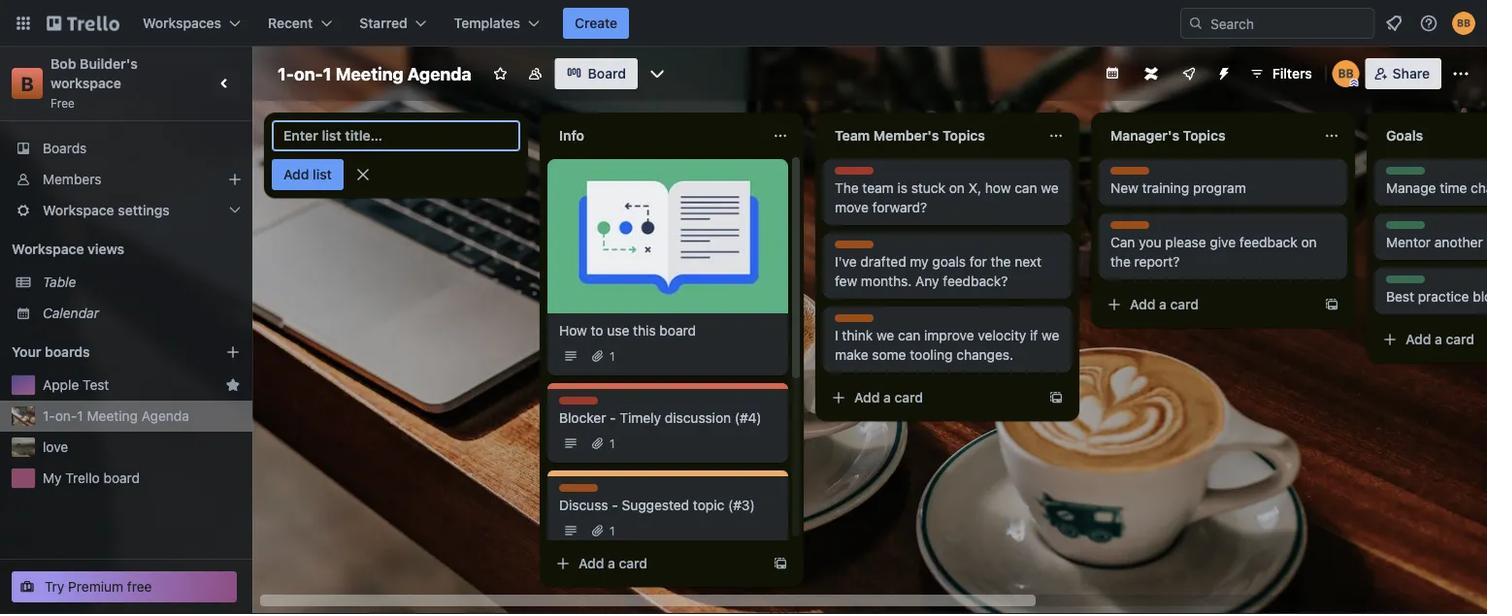 Task type: locate. For each thing, give the bounding box(es) containing it.
show menu image
[[1451, 64, 1471, 83]]

0 horizontal spatial on
[[949, 180, 965, 196]]

my trello board
[[43, 470, 140, 486]]

color: green, title: "goal" element down mentor
[[1386, 276, 1425, 290]]

drafted
[[861, 254, 906, 270]]

1 vertical spatial can
[[898, 328, 921, 344]]

1 horizontal spatial topics
[[1183, 128, 1226, 144]]

discuss inside discuss i've drafted my goals for the next few months. any feedback?
[[835, 242, 879, 255]]

blocker
[[835, 168, 877, 182], [559, 398, 602, 412], [559, 410, 606, 426]]

the inside the discuss can you please give feedback on the report?
[[1111, 254, 1131, 270]]

can up some
[[898, 328, 921, 344]]

0 vertical spatial on-
[[294, 63, 323, 84]]

topics
[[943, 128, 985, 144], [1183, 128, 1226, 144]]

discuss inside discuss i think we can improve velocity if we make some tooling changes.
[[835, 316, 879, 329]]

can inside discuss i think we can improve velocity if we make some tooling changes.
[[898, 328, 921, 344]]

share button
[[1366, 58, 1442, 89]]

add down report?
[[1130, 297, 1156, 313]]

1-
[[278, 63, 294, 84], [43, 408, 55, 424]]

Info text field
[[548, 120, 761, 151]]

goals
[[1386, 128, 1423, 144]]

cancel list editing image
[[353, 165, 373, 184]]

0 vertical spatial color: red, title: "blocker" element
[[835, 167, 877, 182]]

workspace settings
[[43, 202, 170, 218]]

1 vertical spatial -
[[612, 498, 618, 514]]

0 vertical spatial -
[[610, 410, 616, 426]]

on- inside board name text field
[[294, 63, 323, 84]]

color: green, title: "goal" element down goals
[[1386, 167, 1425, 182]]

premium
[[68, 579, 123, 595]]

agenda
[[408, 63, 472, 84], [141, 408, 189, 424]]

move
[[835, 200, 869, 216]]

bob builder (bobbuilder40) image right open information menu image on the right of the page
[[1452, 12, 1476, 35]]

add a card for info
[[579, 556, 648, 572]]

try
[[45, 579, 64, 595]]

1 color: green, title: "goal" element from the top
[[1386, 167, 1425, 182]]

can right how
[[1015, 180, 1037, 196]]

topics inside 'team member's topics' text field
[[943, 128, 985, 144]]

1 vertical spatial 1-
[[43, 408, 55, 424]]

add a card button down can you please give feedback on the report? link
[[1099, 289, 1317, 320]]

color: orange, title: "discuss" element for training
[[1111, 167, 1155, 182]]

discuss i've drafted my goals for the next few months. any feedback?
[[835, 242, 1042, 289]]

color: green, title: "goal" element for mentor
[[1386, 221, 1425, 236]]

create from template… image
[[1324, 297, 1340, 313]]

goal down manage
[[1386, 222, 1412, 236]]

- left suggested on the bottom left of page
[[612, 498, 618, 514]]

color: orange, title: "discuss" element down manager's
[[1111, 167, 1155, 182]]

2 vertical spatial goal
[[1386, 277, 1412, 290]]

discuss for discuss
[[559, 485, 603, 499]]

bob
[[50, 56, 76, 72]]

add
[[283, 167, 309, 183], [1130, 297, 1156, 313], [1406, 332, 1432, 348], [854, 390, 880, 406], [579, 556, 604, 572]]

0 vertical spatial agenda
[[408, 63, 472, 84]]

starred button
[[348, 8, 439, 39]]

color: red, title: "blocker" element left timely
[[559, 397, 602, 412]]

color: orange, title: "discuss" element down new
[[1111, 221, 1155, 236]]

-
[[610, 410, 616, 426], [612, 498, 618, 514]]

love
[[43, 439, 68, 455]]

filters button
[[1243, 58, 1318, 89]]

- for discuss
[[612, 498, 618, 514]]

2 the from the left
[[1111, 254, 1131, 270]]

primary element
[[0, 0, 1487, 47]]

we right how
[[1041, 180, 1059, 196]]

i've drafted my goals for the next few months. any feedback? link
[[835, 252, 1060, 291]]

1 horizontal spatial color: red, title: "blocker" element
[[835, 167, 877, 182]]

time
[[1440, 180, 1467, 196]]

a down discuss discuss - suggested topic (#3)
[[608, 556, 615, 572]]

2 vertical spatial color: green, title: "goal" element
[[1386, 276, 1425, 290]]

goal inside goal best practice blo
[[1386, 277, 1412, 290]]

3 color: green, title: "goal" element from the top
[[1386, 276, 1425, 290]]

0 horizontal spatial color: red, title: "blocker" element
[[559, 397, 602, 412]]

2 goal from the top
[[1386, 222, 1412, 236]]

on right feedback on the right
[[1302, 234, 1317, 250]]

workspace settings button
[[0, 195, 252, 226]]

blocker - timely discussion (#4) link
[[559, 409, 777, 428]]

0 vertical spatial meeting
[[336, 63, 404, 84]]

discuss for i've
[[835, 242, 879, 255]]

1-on-1 meeting agenda link
[[43, 407, 241, 426]]

add a card button down suggested on the bottom left of page
[[548, 549, 765, 580]]

manager's topics
[[1111, 128, 1226, 144]]

0 horizontal spatial agenda
[[141, 408, 189, 424]]

bob builder (bobbuilder40) image right the filters
[[1333, 60, 1360, 87]]

1 horizontal spatial on
[[1302, 234, 1317, 250]]

1 horizontal spatial create from template… image
[[1049, 390, 1064, 406]]

bob builder (bobbuilder40) image
[[1452, 12, 1476, 35], [1333, 60, 1360, 87]]

discuss inside the discuss can you please give feedback on the report?
[[1111, 222, 1155, 236]]

card down some
[[895, 390, 923, 406]]

0 vertical spatial color: green, title: "goal" element
[[1386, 167, 1425, 182]]

0 horizontal spatial meeting
[[87, 408, 138, 424]]

1 vertical spatial on-
[[55, 408, 77, 424]]

0 horizontal spatial bob builder (bobbuilder40) image
[[1333, 60, 1360, 87]]

on left x,
[[949, 180, 965, 196]]

1 horizontal spatial can
[[1015, 180, 1037, 196]]

open information menu image
[[1419, 14, 1439, 33]]

share
[[1393, 66, 1430, 82]]

Team Member's Topics text field
[[823, 120, 1037, 151]]

- inside discuss discuss - suggested topic (#3)
[[612, 498, 618, 514]]

best
[[1386, 289, 1415, 305]]

1 down recent popup button
[[323, 63, 332, 84]]

free
[[50, 96, 75, 110]]

you
[[1139, 234, 1162, 250]]

3 goal from the top
[[1386, 277, 1412, 290]]

customize views image
[[647, 64, 667, 83]]

1 the from the left
[[991, 254, 1011, 270]]

1 vertical spatial workspace
[[12, 241, 84, 257]]

meeting inside board name text field
[[336, 63, 404, 84]]

the down can on the right of the page
[[1111, 254, 1131, 270]]

workspace visible image
[[528, 66, 543, 82]]

topics up x,
[[943, 128, 985, 144]]

training
[[1142, 180, 1190, 196]]

color: red, title: "blocker" element up 'move'
[[835, 167, 877, 182]]

1 vertical spatial agenda
[[141, 408, 189, 424]]

1 horizontal spatial 1-
[[278, 63, 294, 84]]

workspace
[[50, 75, 121, 91]]

1 vertical spatial meeting
[[87, 408, 138, 424]]

board down the love link
[[103, 470, 140, 486]]

1 down use
[[610, 350, 615, 363]]

discuss
[[1111, 168, 1155, 182], [1111, 222, 1155, 236], [835, 242, 879, 255], [835, 316, 879, 329], [559, 485, 603, 499], [559, 498, 608, 514]]

topics inside manager's topics text box
[[1183, 128, 1226, 144]]

0 vertical spatial workspace
[[43, 202, 114, 218]]

some
[[872, 347, 906, 363]]

next
[[1015, 254, 1042, 270]]

0 horizontal spatial 1-
[[43, 408, 55, 424]]

1-on-1 meeting agenda
[[278, 63, 472, 84], [43, 408, 189, 424]]

1-on-1 meeting agenda down starred
[[278, 63, 472, 84]]

Board name text field
[[268, 58, 481, 89]]

1 vertical spatial bob builder (bobbuilder40) image
[[1333, 60, 1360, 87]]

can you please give feedback on the report? link
[[1111, 233, 1336, 272]]

workspace down members
[[43, 202, 114, 218]]

1 vertical spatial goal
[[1386, 222, 1412, 236]]

add down best practice blo link
[[1406, 332, 1432, 348]]

card down report?
[[1170, 297, 1199, 313]]

feedback
[[1240, 234, 1298, 250]]

Goals text field
[[1375, 120, 1487, 151]]

goal down goals
[[1386, 168, 1412, 182]]

your boards
[[12, 344, 90, 360]]

card for info
[[619, 556, 648, 572]]

free
[[127, 579, 152, 595]]

color: orange, title: "discuss" element
[[1111, 167, 1155, 182], [1111, 221, 1155, 236], [835, 241, 879, 255], [835, 315, 879, 329], [559, 484, 603, 499]]

topics up discuss new training program
[[1183, 128, 1226, 144]]

goal best practice blo
[[1386, 277, 1487, 305]]

agenda left star or unstar board icon
[[408, 63, 472, 84]]

add a card button down tooling
[[823, 383, 1041, 414]]

1-on-1 meeting agenda down apple test link
[[43, 408, 189, 424]]

workspace up table
[[12, 241, 84, 257]]

0 vertical spatial on
[[949, 180, 965, 196]]

any
[[916, 273, 939, 289]]

1 vertical spatial color: green, title: "goal" element
[[1386, 221, 1425, 236]]

on
[[949, 180, 965, 196], [1302, 234, 1317, 250]]

color: green, title: "goal" element for best
[[1386, 276, 1425, 290]]

2 color: green, title: "goal" element from the top
[[1386, 221, 1425, 236]]

Manager's Topics text field
[[1099, 120, 1313, 151]]

1 horizontal spatial 1-on-1 meeting agenda
[[278, 63, 472, 84]]

a down some
[[884, 390, 891, 406]]

1 vertical spatial board
[[103, 470, 140, 486]]

goal inside goal manage time cha
[[1386, 168, 1412, 182]]

1 topics from the left
[[943, 128, 985, 144]]

goal inside goal mentor another d
[[1386, 222, 1412, 236]]

can
[[1015, 180, 1037, 196], [898, 328, 921, 344]]

tooling
[[910, 347, 953, 363]]

suggested
[[622, 498, 689, 514]]

1 vertical spatial 1-on-1 meeting agenda
[[43, 408, 189, 424]]

best practice blo link
[[1386, 287, 1487, 307]]

new training program link
[[1111, 179, 1336, 198]]

meeting inside "1-on-1 meeting agenda" link
[[87, 408, 138, 424]]

create from template… image
[[1049, 390, 1064, 406], [773, 556, 788, 572]]

discuss for new
[[1111, 168, 1155, 182]]

0 vertical spatial goal
[[1386, 168, 1412, 182]]

cha
[[1471, 180, 1487, 196]]

1 vertical spatial create from template… image
[[773, 556, 788, 572]]

1 horizontal spatial board
[[660, 323, 696, 339]]

workspace
[[43, 202, 114, 218], [12, 241, 84, 257]]

0 horizontal spatial create from template… image
[[773, 556, 788, 572]]

Enter list title… text field
[[272, 120, 520, 151]]

on- down recent popup button
[[294, 63, 323, 84]]

add a card down report?
[[1130, 297, 1199, 313]]

my
[[43, 470, 62, 486]]

card down suggested on the bottom left of page
[[619, 556, 648, 572]]

add a card for manager's topics
[[1130, 297, 1199, 313]]

table link
[[43, 273, 241, 292]]

add a card for team member's topics
[[854, 390, 923, 406]]

workspace inside workspace settings popup button
[[43, 202, 114, 218]]

0 horizontal spatial board
[[103, 470, 140, 486]]

on inside blocker the team is stuck on x, how can we move forward?
[[949, 180, 965, 196]]

color: red, title: "blocker" element for the team is stuck on x, how can we move forward?
[[835, 167, 877, 182]]

discuss inside discuss new training program
[[1111, 168, 1155, 182]]

card
[[1170, 297, 1199, 313], [1446, 332, 1475, 348], [895, 390, 923, 406], [619, 556, 648, 572]]

b link
[[12, 68, 43, 99]]

1 horizontal spatial on-
[[294, 63, 323, 84]]

color: orange, title: "discuss" element up 'few'
[[835, 241, 879, 255]]

2 topics from the left
[[1183, 128, 1226, 144]]

the right the for in the top right of the page
[[991, 254, 1011, 270]]

1 horizontal spatial agenda
[[408, 63, 472, 84]]

how to use this board link
[[559, 321, 777, 341]]

board right "this"
[[660, 323, 696, 339]]

add down make
[[854, 390, 880, 406]]

- left timely
[[610, 410, 616, 426]]

1 horizontal spatial bob builder (bobbuilder40) image
[[1452, 12, 1476, 35]]

0 horizontal spatial on-
[[55, 408, 77, 424]]

blocker blocker - timely discussion (#4)
[[559, 398, 762, 426]]

apple
[[43, 377, 79, 393]]

add a card down suggested on the bottom left of page
[[579, 556, 648, 572]]

changes.
[[957, 347, 1014, 363]]

agenda up the love link
[[141, 408, 189, 424]]

i
[[835, 328, 838, 344]]

board
[[660, 323, 696, 339], [103, 470, 140, 486]]

0 horizontal spatial topics
[[943, 128, 985, 144]]

0 vertical spatial 1-on-1 meeting agenda
[[278, 63, 472, 84]]

0 vertical spatial can
[[1015, 180, 1037, 196]]

- inside blocker blocker - timely discussion (#4)
[[610, 410, 616, 426]]

for
[[970, 254, 987, 270]]

a for info
[[608, 556, 615, 572]]

stuck
[[911, 180, 946, 196]]

blocker inside blocker the team is stuck on x, how can we move forward?
[[835, 168, 877, 182]]

1 down blocker blocker - timely discussion (#4)
[[610, 437, 615, 450]]

is
[[898, 180, 908, 196]]

add left the list
[[283, 167, 309, 183]]

add down discuss discuss - suggested topic (#3)
[[579, 556, 604, 572]]

1 horizontal spatial the
[[1111, 254, 1131, 270]]

1- inside board name text field
[[278, 63, 294, 84]]

manage
[[1386, 180, 1436, 196]]

color: red, title: "blocker" element
[[835, 167, 877, 182], [559, 397, 602, 412]]

a for manager's topics
[[1159, 297, 1167, 313]]

0 horizontal spatial the
[[991, 254, 1011, 270]]

discuss discuss - suggested topic (#3)
[[559, 485, 755, 514]]

on- down apple
[[55, 408, 77, 424]]

color: green, title: "goal" element down manage
[[1386, 221, 1425, 236]]

blocker for blocker
[[559, 398, 602, 412]]

meeting down starred
[[336, 63, 404, 84]]

color: orange, title: "discuss" element up make
[[835, 315, 879, 329]]

goal down mentor
[[1386, 277, 1412, 290]]

1 goal from the top
[[1386, 168, 1412, 182]]

0 horizontal spatial can
[[898, 328, 921, 344]]

card for manager's topics
[[1170, 297, 1199, 313]]

confluence icon image
[[1144, 67, 1158, 81]]

color: green, title: "goal" element
[[1386, 167, 1425, 182], [1386, 221, 1425, 236], [1386, 276, 1425, 290]]

1- down recent
[[278, 63, 294, 84]]

1 vertical spatial on
[[1302, 234, 1317, 250]]

1-on-1 meeting agenda inside board name text field
[[278, 63, 472, 84]]

add inside add list button
[[283, 167, 309, 183]]

star or unstar board image
[[493, 66, 508, 82]]

meeting down test
[[87, 408, 138, 424]]

goal for manage
[[1386, 168, 1412, 182]]

1
[[323, 63, 332, 84], [610, 350, 615, 363], [77, 408, 83, 424], [610, 437, 615, 450], [610, 524, 615, 538]]

add a card down best practice blo link
[[1406, 332, 1475, 348]]

members
[[43, 171, 101, 187]]

1- up love
[[43, 408, 55, 424]]

apple test link
[[43, 376, 217, 395]]

add a card down some
[[854, 390, 923, 406]]

discuss for i
[[835, 316, 879, 329]]

info
[[559, 128, 584, 144]]

1 vertical spatial color: red, title: "blocker" element
[[559, 397, 602, 412]]

give
[[1210, 234, 1236, 250]]

0 vertical spatial create from template… image
[[1049, 390, 1064, 406]]

add for info
[[579, 556, 604, 572]]

color: red, title: "blocker" element for blocker - timely discussion (#4)
[[559, 397, 602, 412]]

automation image
[[1209, 58, 1236, 85]]

the team is stuck on x, how can we move forward? link
[[835, 179, 1060, 217]]

1 horizontal spatial meeting
[[336, 63, 404, 84]]

a down report?
[[1159, 297, 1167, 313]]

0 vertical spatial 1-
[[278, 63, 294, 84]]

add a card button for manager's topics
[[1099, 289, 1317, 320]]



Task type: describe. For each thing, give the bounding box(es) containing it.
add a card button for info
[[548, 549, 765, 580]]

board link
[[555, 58, 638, 89]]

d
[[1487, 234, 1487, 250]]

report?
[[1135, 254, 1180, 270]]

love link
[[43, 438, 241, 457]]

discussion
[[665, 410, 731, 426]]

Search field
[[1204, 9, 1374, 38]]

board
[[588, 66, 626, 82]]

back to home image
[[47, 8, 119, 39]]

starred icon image
[[225, 378, 241, 393]]

test
[[83, 377, 109, 393]]

can
[[1111, 234, 1135, 250]]

goal mentor another d
[[1386, 222, 1487, 250]]

practice
[[1418, 289, 1469, 305]]

color: orange, title: "discuss" element for drafted
[[835, 241, 879, 255]]

if
[[1030, 328, 1038, 344]]

the inside discuss i've drafted my goals for the next few months. any feedback?
[[991, 254, 1011, 270]]

card for team member's topics
[[895, 390, 923, 406]]

workspace for workspace views
[[12, 241, 84, 257]]

try premium free button
[[12, 572, 237, 603]]

discuss new training program
[[1111, 168, 1246, 196]]

0 horizontal spatial 1-on-1 meeting agenda
[[43, 408, 189, 424]]

we up some
[[877, 328, 894, 344]]

discuss can you please give feedback on the report?
[[1111, 222, 1317, 270]]

your boards with 4 items element
[[12, 341, 196, 364]]

a down best practice blo link
[[1435, 332, 1443, 348]]

- for blocker
[[610, 410, 616, 426]]

mentor another d link
[[1386, 233, 1487, 252]]

mentor
[[1386, 234, 1431, 250]]

this
[[633, 323, 656, 339]]

search image
[[1188, 16, 1204, 31]]

starred
[[360, 15, 407, 31]]

workspaces button
[[131, 8, 252, 39]]

1- inside "1-on-1 meeting agenda" link
[[43, 408, 55, 424]]

list
[[313, 167, 332, 183]]

color: orange, title: "discuss" element left suggested on the bottom left of page
[[559, 484, 603, 499]]

discuss - suggested topic (#3) link
[[559, 496, 777, 516]]

templates button
[[442, 8, 551, 39]]

make
[[835, 347, 869, 363]]

power ups image
[[1181, 66, 1197, 82]]

members link
[[0, 164, 252, 195]]

new
[[1111, 180, 1139, 196]]

create from template… image for info
[[773, 556, 788, 572]]

add for manager's topics
[[1130, 297, 1156, 313]]

discuss for can
[[1111, 222, 1155, 236]]

use
[[607, 323, 629, 339]]

team member's topics
[[835, 128, 985, 144]]

forward?
[[873, 200, 927, 216]]

0 notifications image
[[1383, 12, 1406, 35]]

manage time cha link
[[1386, 179, 1487, 198]]

add a card button for team member's topics
[[823, 383, 1041, 414]]

goal for best
[[1386, 277, 1412, 290]]

boards link
[[0, 133, 252, 164]]

agenda inside board name text field
[[408, 63, 472, 84]]

add a card button down best practice blo link
[[1375, 324, 1487, 355]]

another
[[1435, 234, 1483, 250]]

workspaces
[[143, 15, 221, 31]]

x,
[[969, 180, 982, 196]]

how
[[559, 323, 587, 339]]

try premium free
[[45, 579, 152, 595]]

color: orange, title: "discuss" element for think
[[835, 315, 879, 329]]

0 vertical spatial board
[[660, 323, 696, 339]]

boards
[[43, 140, 87, 156]]

discuss i think we can improve velocity if we make some tooling changes.
[[835, 316, 1060, 363]]

1 inside board name text field
[[323, 63, 332, 84]]

improve
[[924, 328, 974, 344]]

color: orange, title: "discuss" element for you
[[1111, 221, 1155, 236]]

views
[[87, 241, 124, 257]]

trello
[[65, 470, 100, 486]]

few
[[835, 273, 857, 289]]

add board image
[[225, 345, 241, 360]]

1 down the "apple test"
[[77, 408, 83, 424]]

0 vertical spatial bob builder (bobbuilder40) image
[[1452, 12, 1476, 35]]

velocity
[[978, 328, 1027, 344]]

a for team member's topics
[[884, 390, 891, 406]]

think
[[842, 328, 873, 344]]

bob builder's workspace free
[[50, 56, 141, 110]]

program
[[1193, 180, 1246, 196]]

goal for mentor
[[1386, 222, 1412, 236]]

blo
[[1473, 289, 1487, 305]]

workspace for workspace settings
[[43, 202, 114, 218]]

boards
[[45, 344, 90, 360]]

to
[[591, 323, 603, 339]]

topic
[[693, 498, 724, 514]]

team
[[835, 128, 870, 144]]

on inside the discuss can you please give feedback on the report?
[[1302, 234, 1317, 250]]

add list
[[283, 167, 332, 183]]

goal manage time cha
[[1386, 168, 1487, 196]]

my trello board link
[[43, 469, 241, 488]]

calendar link
[[43, 304, 241, 323]]

table
[[43, 274, 76, 290]]

card down "practice"
[[1446, 332, 1475, 348]]

team
[[863, 180, 894, 196]]

how
[[985, 180, 1011, 196]]

create button
[[563, 8, 629, 39]]

we inside blocker the team is stuck on x, how can we move forward?
[[1041, 180, 1059, 196]]

add for team member's topics
[[854, 390, 880, 406]]

blocker for the
[[835, 168, 877, 182]]

your
[[12, 344, 41, 360]]

please
[[1165, 234, 1206, 250]]

recent button
[[256, 8, 344, 39]]

manager's
[[1111, 128, 1180, 144]]

create from template… image for team member's topics
[[1049, 390, 1064, 406]]

color: green, title: "goal" element for manage
[[1386, 167, 1425, 182]]

we right if
[[1042, 328, 1060, 344]]

timely
[[620, 410, 661, 426]]

add list button
[[272, 159, 343, 190]]

bob builder's workspace link
[[50, 56, 141, 91]]

1 down discuss discuss - suggested topic (#3)
[[610, 524, 615, 538]]

can inside blocker the team is stuck on x, how can we move forward?
[[1015, 180, 1037, 196]]

(#3)
[[728, 498, 755, 514]]

builder's
[[80, 56, 138, 72]]

this member is an admin of this board. image
[[1350, 79, 1359, 87]]

calendar power-up image
[[1105, 65, 1120, 81]]

months.
[[861, 273, 912, 289]]

workspace navigation collapse icon image
[[212, 70, 239, 97]]



Task type: vqa. For each thing, say whether or not it's contained in the screenshot.
on to the left
yes



